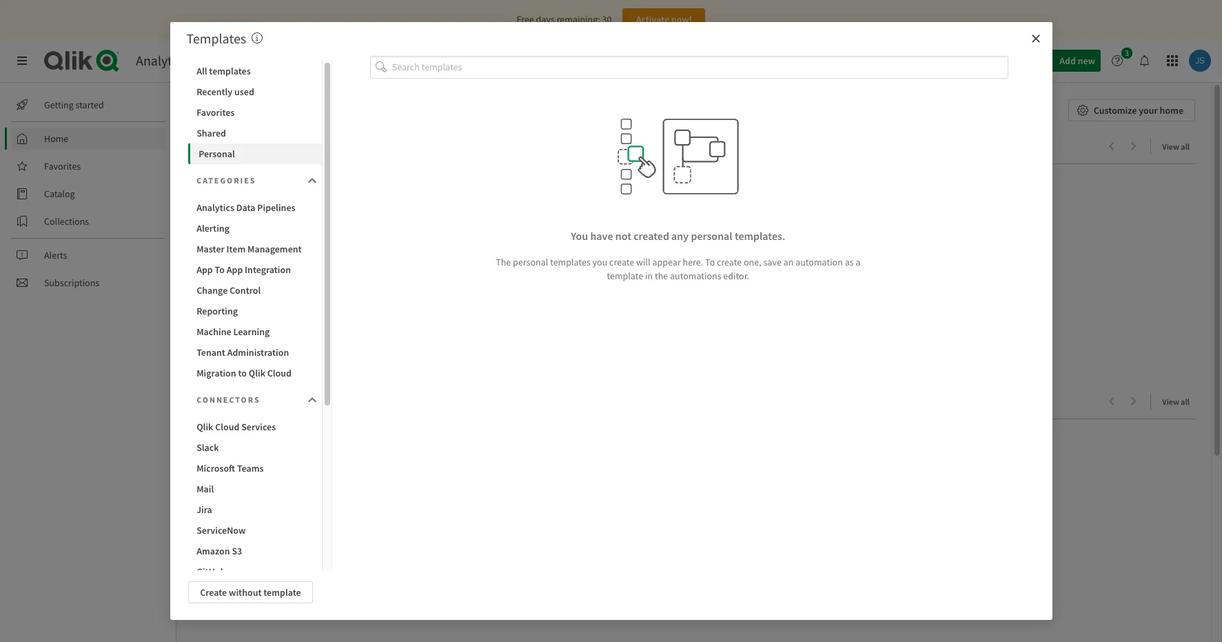 Task type: describe. For each thing, give the bounding box(es) containing it.
2 create from the left
[[717, 256, 742, 268]]

amazon s3
[[197, 545, 242, 557]]

alerting button
[[188, 218, 322, 239]]

learning
[[233, 326, 270, 338]]

qlik inside button
[[197, 421, 213, 433]]

to for explore
[[269, 138, 282, 155]]

advisor
[[995, 54, 1027, 67]]

shared button
[[188, 123, 322, 143]]

microsoft teams button
[[188, 458, 322, 479]]

have
[[591, 229, 614, 243]]

days
[[536, 13, 555, 26]]

amazon
[[197, 545, 230, 557]]

reporting button
[[188, 301, 322, 321]]

an
[[784, 256, 794, 268]]

updated 10 minutes ago for recently
[[217, 578, 301, 589]]

alerting
[[197, 222, 230, 235]]

analytics to explore
[[212, 138, 329, 155]]

analytics for analytics data pipelines
[[197, 201, 235, 214]]

0 vertical spatial personal
[[691, 229, 733, 243]]

navigation pane element
[[0, 88, 176, 299]]

recently used inside button
[[197, 86, 254, 98]]

servicenow button
[[188, 520, 322, 541]]

automations
[[670, 269, 722, 282]]

Search text field
[[698, 49, 917, 72]]

create without template button
[[188, 581, 313, 604]]

favorites link
[[11, 155, 166, 177]]

analytics services
[[136, 52, 239, 69]]

customize your home
[[1095, 104, 1184, 117]]

recently used button
[[188, 81, 322, 102]]

favorites inside button
[[197, 106, 235, 119]]

activate
[[636, 13, 670, 26]]

10 for recently
[[249, 578, 257, 589]]

appear
[[653, 256, 681, 268]]

to inside button
[[215, 263, 225, 276]]

subscriptions
[[44, 277, 99, 289]]

change control
[[197, 284, 261, 297]]

analytics services element
[[136, 52, 239, 69]]

template inside button
[[264, 586, 301, 599]]

management
[[248, 243, 302, 255]]

integration
[[245, 263, 291, 276]]

favorites button
[[188, 102, 322, 123]]

master
[[197, 243, 225, 255]]

analytics data pipelines
[[197, 201, 296, 214]]

categories button
[[188, 167, 322, 195]]

getting
[[44, 99, 74, 111]]

automation
[[796, 256, 843, 268]]

customize
[[1095, 104, 1138, 117]]

personal inside the personal templates you create will appear here. to create one, save an automation as a template in the automations editor.
[[513, 256, 549, 268]]

item
[[227, 243, 246, 255]]

first for recently used
[[202, 564, 221, 576]]

getting started link
[[11, 94, 166, 116]]

ask
[[948, 54, 963, 67]]

all
[[197, 65, 207, 77]]

jira
[[197, 504, 212, 516]]

ago for to
[[289, 323, 301, 334]]

app for recently
[[222, 564, 238, 576]]

servicenow
[[197, 524, 246, 537]]

ago for used
[[289, 578, 301, 589]]

data
[[236, 201, 256, 214]]

home link
[[11, 128, 166, 150]]

the
[[655, 269, 669, 282]]

first app for recently
[[202, 564, 238, 576]]

subscriptions link
[[11, 272, 166, 294]]

home inside main content
[[193, 99, 236, 121]]

1 app from the left
[[197, 263, 213, 276]]

move collection image for recently used
[[193, 394, 207, 408]]

getting started
[[44, 99, 104, 111]]

slack
[[197, 441, 219, 454]]

s3
[[232, 545, 242, 557]]

app to app integration
[[197, 263, 291, 276]]

master item management button
[[188, 239, 322, 259]]

administration
[[227, 346, 289, 359]]

catalog
[[44, 188, 75, 200]]

github
[[197, 566, 226, 578]]

app for analytics
[[222, 308, 238, 321]]

machine
[[197, 326, 232, 338]]

Search templates text field
[[392, 56, 1009, 78]]

master item management
[[197, 243, 302, 255]]

free
[[517, 13, 534, 26]]

connectors button
[[188, 386, 322, 414]]

tenant administration
[[197, 346, 289, 359]]

ask insight advisor
[[948, 54, 1027, 67]]

cloud inside button
[[267, 367, 292, 379]]

jacob simon image for analytics to explore
[[202, 322, 215, 335]]

pipelines
[[258, 201, 296, 214]]

recently used inside home main content
[[212, 393, 295, 410]]

qlik cloud services
[[197, 421, 276, 433]]

home inside 'link'
[[44, 132, 68, 145]]

templates are pre-built automations that help you automate common business workflows. get started by selecting one of the pre-built templates or choose the blank canvas to build an automation from scratch. tooltip
[[252, 30, 263, 47]]

personal
[[199, 148, 235, 160]]

2 app from the left
[[227, 263, 243, 276]]

home
[[1161, 104, 1184, 117]]

templates inside button
[[209, 65, 251, 77]]

ask insight advisor button
[[925, 50, 1033, 72]]

control
[[230, 284, 261, 297]]

connectors
[[197, 395, 261, 405]]

services inside qlik cloud services button
[[242, 421, 276, 433]]

personal button
[[188, 143, 322, 164]]

catalog link
[[11, 183, 166, 205]]



Task type: locate. For each thing, give the bounding box(es) containing it.
1 10 from the top
[[249, 323, 257, 334]]

1 vertical spatial updated
[[217, 578, 247, 589]]

1 vertical spatial first app
[[202, 564, 238, 576]]

view all for recently used
[[1163, 397, 1191, 407]]

10 down reporting button
[[249, 323, 257, 334]]

view all link for analytics to explore
[[1163, 137, 1196, 155]]

updated 10 minutes ago down reporting button
[[217, 323, 301, 334]]

machine learning button
[[188, 321, 322, 342]]

1 horizontal spatial personal
[[691, 229, 733, 243]]

app down master
[[197, 263, 213, 276]]

2 updated from the top
[[217, 578, 247, 589]]

0 horizontal spatial favorites
[[44, 160, 81, 172]]

recently down all templates
[[197, 86, 233, 98]]

minutes down amazon s3 button
[[259, 578, 287, 589]]

tenant
[[197, 346, 225, 359]]

jira button
[[188, 499, 322, 520]]

2 app from the top
[[222, 564, 238, 576]]

used up qlik cloud services button
[[267, 393, 295, 410]]

jacob simon element
[[202, 322, 215, 335], [202, 577, 215, 590]]

create
[[200, 586, 227, 599]]

1 updated from the top
[[217, 323, 247, 334]]

analytics inside "button"
[[197, 201, 235, 214]]

template inside the personal templates you create will appear here. to create one, save an automation as a template in the automations editor.
[[607, 269, 644, 282]]

analytics inside home main content
[[212, 138, 266, 155]]

analytics data pipelines button
[[188, 197, 322, 218]]

1 vertical spatial jacob simon element
[[202, 577, 215, 590]]

jacob simon element down "reporting"
[[202, 322, 215, 335]]

1 vertical spatial services
[[242, 421, 276, 433]]

0 vertical spatial view all
[[1163, 141, 1191, 152]]

0 horizontal spatial app
[[197, 263, 213, 276]]

not
[[616, 229, 632, 243]]

1 vertical spatial cloud
[[215, 421, 240, 433]]

1 horizontal spatial used
[[267, 393, 295, 410]]

0 horizontal spatial to
[[238, 367, 247, 379]]

0 horizontal spatial personal
[[513, 256, 549, 268]]

favorites up shared
[[197, 106, 235, 119]]

services up slack button
[[242, 421, 276, 433]]

change control button
[[188, 280, 322, 301]]

searchbar element
[[675, 49, 917, 72]]

1 vertical spatial qlik
[[197, 421, 213, 433]]

create up editor.
[[717, 256, 742, 268]]

0 vertical spatial cloud
[[267, 367, 292, 379]]

2 view all from the top
[[1163, 397, 1191, 407]]

0 horizontal spatial create
[[610, 256, 635, 268]]

1 vertical spatial recently used
[[212, 393, 295, 410]]

0 horizontal spatial to
[[215, 263, 225, 276]]

to down "tenant administration"
[[238, 367, 247, 379]]

template
[[607, 269, 644, 282], [264, 586, 301, 599]]

0 horizontal spatial qlik
[[197, 421, 213, 433]]

0 vertical spatial all
[[1182, 141, 1191, 152]]

0 vertical spatial used
[[235, 86, 254, 98]]

0 vertical spatial recently used
[[197, 86, 254, 98]]

jacob simon image
[[202, 322, 215, 335], [202, 577, 215, 590]]

will
[[637, 256, 651, 268]]

cloud down administration
[[267, 367, 292, 379]]

0 vertical spatial updated 10 minutes ago
[[217, 323, 301, 334]]

used inside button
[[235, 86, 254, 98]]

1 horizontal spatial favorites
[[197, 106, 235, 119]]

view for recently used
[[1163, 397, 1180, 407]]

1 vertical spatial favorites
[[44, 160, 81, 172]]

qlik cloud services button
[[188, 417, 322, 437]]

microsoft
[[197, 462, 235, 475]]

to for qlik
[[238, 367, 247, 379]]

close image
[[1031, 33, 1042, 44]]

0 vertical spatial templates
[[209, 65, 251, 77]]

any
[[672, 229, 689, 243]]

qlik inside button
[[249, 367, 266, 379]]

1 horizontal spatial to
[[706, 256, 715, 268]]

recently inside home main content
[[212, 393, 264, 410]]

updated for analytics to explore
[[217, 323, 247, 334]]

move collection image up categories
[[193, 139, 207, 153]]

2 10 from the top
[[249, 578, 257, 589]]

cloud inside button
[[215, 421, 240, 433]]

0 vertical spatial jacob simon element
[[202, 322, 215, 335]]

minutes down reporting button
[[259, 323, 287, 334]]

first app up machine on the left of page
[[202, 308, 238, 321]]

cloud
[[267, 367, 292, 379], [215, 421, 240, 433]]

1 horizontal spatial create
[[717, 256, 742, 268]]

1 vertical spatial view all link
[[1163, 392, 1196, 410]]

migration to qlik cloud button
[[188, 363, 322, 384]]

app
[[222, 308, 238, 321], [222, 564, 238, 576]]

2 move collection image from the top
[[193, 394, 207, 408]]

2 updated 10 minutes ago from the top
[[217, 578, 301, 589]]

to inside button
[[238, 367, 247, 379]]

1 vertical spatial to
[[238, 367, 247, 379]]

analytics for analytics services
[[136, 52, 188, 69]]

2 view from the top
[[1163, 397, 1180, 407]]

the
[[496, 256, 511, 268]]

cloud down connectors
[[215, 421, 240, 433]]

now!
[[672, 13, 693, 26]]

my templates image
[[617, 118, 741, 195]]

2 ago from the top
[[289, 578, 301, 589]]

free days remaining: 30
[[517, 13, 612, 26]]

ago down reporting button
[[289, 323, 301, 334]]

0 horizontal spatial home
[[44, 132, 68, 145]]

updated for recently used
[[217, 578, 247, 589]]

0 vertical spatial move collection image
[[193, 139, 207, 153]]

1 minutes from the top
[[259, 323, 287, 334]]

services down templates
[[191, 52, 239, 69]]

machine learning
[[197, 326, 270, 338]]

2 first app from the top
[[202, 564, 238, 576]]

qlik up slack at the left of the page
[[197, 421, 213, 433]]

home down getting
[[44, 132, 68, 145]]

save
[[764, 256, 782, 268]]

the personal templates you create will appear here. to create one, save an automation as a template in the automations editor.
[[496, 256, 861, 282]]

0 vertical spatial favorites
[[197, 106, 235, 119]]

1 horizontal spatial services
[[242, 421, 276, 433]]

a
[[856, 256, 861, 268]]

10 down amazon s3 button
[[249, 578, 257, 589]]

minutes for used
[[259, 578, 287, 589]]

updated 10 minutes ago for analytics
[[217, 323, 301, 334]]

without
[[229, 586, 262, 599]]

1 vertical spatial move collection image
[[193, 394, 207, 408]]

1 vertical spatial updated 10 minutes ago
[[217, 578, 301, 589]]

close sidebar menu image
[[17, 55, 28, 66]]

templates.
[[735, 229, 786, 243]]

home up shared
[[193, 99, 236, 121]]

ago right without
[[289, 578, 301, 589]]

0 vertical spatial minutes
[[259, 323, 287, 334]]

recently
[[197, 86, 233, 98], [212, 393, 264, 410]]

1 vertical spatial 10
[[249, 578, 257, 589]]

move collection image down migration
[[193, 394, 207, 408]]

recently inside recently used button
[[197, 86, 233, 98]]

1 vertical spatial view all
[[1163, 397, 1191, 407]]

first down amazon
[[202, 564, 221, 576]]

1 first app from the top
[[202, 308, 238, 321]]

first app for analytics
[[202, 308, 238, 321]]

create left will
[[610, 256, 635, 268]]

app down s3
[[222, 564, 238, 576]]

1 all from the top
[[1182, 141, 1191, 152]]

updated down "reporting"
[[217, 323, 247, 334]]

2 jacob simon element from the top
[[202, 577, 215, 590]]

shared
[[197, 127, 226, 139]]

0 vertical spatial analytics
[[136, 52, 188, 69]]

0 vertical spatial jacob simon image
[[202, 322, 215, 335]]

personal right the
[[513, 256, 549, 268]]

view
[[1163, 141, 1180, 152], [1163, 397, 1180, 407]]

remaining:
[[557, 13, 601, 26]]

1 view from the top
[[1163, 141, 1180, 152]]

view all link for recently used
[[1163, 392, 1196, 410]]

move collection image for analytics to explore
[[193, 139, 207, 153]]

mail
[[197, 483, 214, 495]]

favorites up catalog
[[44, 160, 81, 172]]

qlik down administration
[[249, 367, 266, 379]]

collections link
[[11, 210, 166, 232]]

1 vertical spatial minutes
[[259, 578, 287, 589]]

collections
[[44, 215, 89, 228]]

0 horizontal spatial services
[[191, 52, 239, 69]]

2 jacob simon image from the top
[[202, 577, 215, 590]]

in
[[646, 269, 653, 282]]

all templates button
[[188, 61, 322, 81]]

0 horizontal spatial templates
[[209, 65, 251, 77]]

updated
[[217, 323, 247, 334], [217, 578, 247, 589]]

explore
[[284, 138, 329, 155]]

0 vertical spatial first app
[[202, 308, 238, 321]]

analytics for analytics to explore
[[212, 138, 266, 155]]

0 vertical spatial home
[[193, 99, 236, 121]]

all
[[1182, 141, 1191, 152], [1182, 397, 1191, 407]]

updated 10 minutes ago down amazon s3 button
[[217, 578, 301, 589]]

0 horizontal spatial template
[[264, 586, 301, 599]]

0 vertical spatial view all link
[[1163, 137, 1196, 155]]

used up favorites button
[[235, 86, 254, 98]]

1 jacob simon element from the top
[[202, 322, 215, 335]]

1 updated 10 minutes ago from the top
[[217, 323, 301, 334]]

30
[[603, 13, 612, 26]]

you
[[593, 256, 608, 268]]

1 vertical spatial analytics
[[212, 138, 266, 155]]

jacob simon image down amazon
[[202, 577, 215, 590]]

1 create from the left
[[610, 256, 635, 268]]

you have not created any personal templates.
[[571, 229, 786, 243]]

minutes for to
[[259, 323, 287, 334]]

1 horizontal spatial cloud
[[267, 367, 292, 379]]

2 vertical spatial analytics
[[197, 201, 235, 214]]

personal right any
[[691, 229, 733, 243]]

home main content
[[171, 83, 1223, 642]]

to left the explore
[[269, 138, 282, 155]]

1 vertical spatial app
[[222, 564, 238, 576]]

jacob simon image down "reporting"
[[202, 322, 215, 335]]

0 vertical spatial services
[[191, 52, 239, 69]]

updated down github
[[217, 578, 247, 589]]

templates down you
[[551, 256, 591, 268]]

ago
[[289, 323, 301, 334], [289, 578, 301, 589]]

minutes
[[259, 323, 287, 334], [259, 578, 287, 589]]

tenant administration button
[[188, 342, 322, 363]]

0 vertical spatial first
[[202, 308, 221, 321]]

move collection image
[[193, 139, 207, 153], [193, 394, 207, 408]]

all for recently used
[[1182, 397, 1191, 407]]

1 vertical spatial first
[[202, 564, 221, 576]]

first app down "amazon s3"
[[202, 564, 238, 576]]

app up machine learning
[[222, 308, 238, 321]]

recently used up qlik cloud services button
[[212, 393, 295, 410]]

view all for analytics to explore
[[1163, 141, 1191, 152]]

1 ago from the top
[[289, 323, 301, 334]]

0 vertical spatial 10
[[249, 323, 257, 334]]

first up machine on the left of page
[[202, 308, 221, 321]]

0 vertical spatial app
[[222, 308, 238, 321]]

first for analytics to explore
[[202, 308, 221, 321]]

2 view all link from the top
[[1163, 392, 1196, 410]]

to
[[706, 256, 715, 268], [215, 263, 225, 276]]

1 horizontal spatial templates
[[551, 256, 591, 268]]

all for analytics to explore
[[1182, 141, 1191, 152]]

1 jacob simon image from the top
[[202, 322, 215, 335]]

0 vertical spatial template
[[607, 269, 644, 282]]

1 vertical spatial template
[[264, 586, 301, 599]]

1 vertical spatial all
[[1182, 397, 1191, 407]]

jacob simon image for recently used
[[202, 577, 215, 590]]

to inside home main content
[[269, 138, 282, 155]]

app
[[197, 263, 213, 276], [227, 263, 243, 276]]

app down item in the left top of the page
[[227, 263, 243, 276]]

1 vertical spatial personal
[[513, 256, 549, 268]]

1 horizontal spatial qlik
[[249, 367, 266, 379]]

template down github button
[[264, 586, 301, 599]]

templates are pre-built automations that help you automate common business workflows. get started by selecting one of the pre-built templates or choose the blank canvas to build an automation from scratch. image
[[252, 32, 263, 43]]

0 horizontal spatial used
[[235, 86, 254, 98]]

template down will
[[607, 269, 644, 282]]

home
[[193, 99, 236, 121], [44, 132, 68, 145]]

activate now! link
[[623, 8, 706, 30]]

change
[[197, 284, 228, 297]]

1 vertical spatial used
[[267, 393, 295, 410]]

1 vertical spatial jacob simon image
[[202, 577, 215, 590]]

1 vertical spatial recently
[[212, 393, 264, 410]]

0 horizontal spatial cloud
[[215, 421, 240, 433]]

to right here.
[[706, 256, 715, 268]]

recently up qlik cloud services
[[212, 393, 264, 410]]

to up change
[[215, 263, 225, 276]]

templates
[[209, 65, 251, 77], [551, 256, 591, 268]]

used inside home main content
[[267, 393, 295, 410]]

amazon s3 button
[[188, 541, 322, 561]]

1 vertical spatial templates
[[551, 256, 591, 268]]

migration
[[197, 367, 236, 379]]

mail button
[[188, 479, 322, 499]]

1 view all from the top
[[1163, 141, 1191, 152]]

1 first from the top
[[202, 308, 221, 321]]

favorites inside navigation pane element
[[44, 160, 81, 172]]

editor.
[[724, 269, 750, 282]]

1 horizontal spatial to
[[269, 138, 282, 155]]

as
[[845, 256, 854, 268]]

one,
[[744, 256, 762, 268]]

1 vertical spatial view
[[1163, 397, 1180, 407]]

jacob simon element down amazon
[[202, 577, 215, 590]]

customize your home button
[[1069, 99, 1196, 121]]

0 vertical spatial updated
[[217, 323, 247, 334]]

1 view all link from the top
[[1163, 137, 1196, 155]]

1 horizontal spatial template
[[607, 269, 644, 282]]

0 vertical spatial recently
[[197, 86, 233, 98]]

jacob simon element for analytics to explore
[[202, 322, 215, 335]]

to inside the personal templates you create will appear here. to create one, save an automation as a template in the automations editor.
[[706, 256, 715, 268]]

here.
[[683, 256, 704, 268]]

create without template
[[200, 586, 301, 599]]

templates inside the personal templates you create will appear here. to create one, save an automation as a template in the automations editor.
[[551, 256, 591, 268]]

0 vertical spatial qlik
[[249, 367, 266, 379]]

2 all from the top
[[1182, 397, 1191, 407]]

1 vertical spatial home
[[44, 132, 68, 145]]

0 vertical spatial view
[[1163, 141, 1180, 152]]

1 app from the top
[[222, 308, 238, 321]]

templates right all
[[209, 65, 251, 77]]

analytics
[[136, 52, 188, 69], [212, 138, 266, 155], [197, 201, 235, 214]]

teams
[[237, 462, 264, 475]]

10 for analytics
[[249, 323, 257, 334]]

2 first from the top
[[202, 564, 221, 576]]

updated 10 minutes ago
[[217, 323, 301, 334], [217, 578, 301, 589]]

2 minutes from the top
[[259, 578, 287, 589]]

alerts link
[[11, 244, 166, 266]]

view for analytics to explore
[[1163, 141, 1180, 152]]

1 move collection image from the top
[[193, 139, 207, 153]]

1 horizontal spatial home
[[193, 99, 236, 121]]

categories
[[197, 175, 256, 186]]

recently used down all templates
[[197, 86, 254, 98]]

1 horizontal spatial app
[[227, 263, 243, 276]]

activate now!
[[636, 13, 693, 26]]

jacob simon element for recently used
[[202, 577, 215, 590]]

1 vertical spatial ago
[[289, 578, 301, 589]]

0 vertical spatial to
[[269, 138, 282, 155]]

0 vertical spatial ago
[[289, 323, 301, 334]]



Task type: vqa. For each thing, say whether or not it's contained in the screenshot.
details
no



